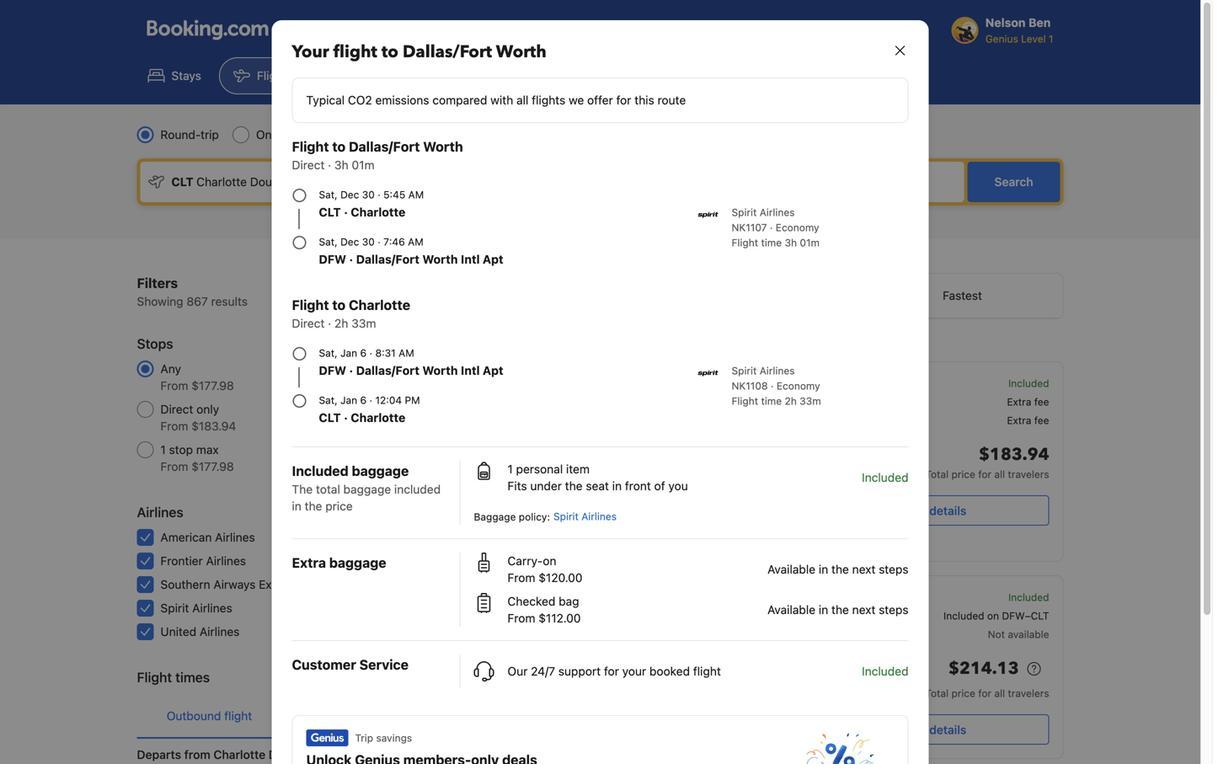 Task type: describe. For each thing, give the bounding box(es) containing it.
tab list containing outbound flight
[[137, 694, 427, 740]]

flight to dallas/fort worth direct · 3h 01m
[[292, 139, 463, 172]]

filters showing 867 results
[[137, 275, 248, 308]]

typical co2 emissions compared with all flights we offer for this route
[[306, 93, 686, 107]]

policy:
[[519, 511, 550, 523]]

stops
[[137, 336, 173, 352]]

1 horizontal spatial pm
[[556, 669, 577, 685]]

support
[[559, 664, 601, 678]]

flight for flight to charlotte direct · 2h 33m
[[292, 297, 329, 313]]

baggage for included
[[352, 463, 409, 479]]

times
[[175, 669, 210, 685]]

personal
[[837, 592, 878, 603]]

flights
[[532, 93, 566, 107]]

worth inside flight to dallas/fort worth direct · 3h 01m
[[423, 139, 463, 155]]

car
[[477, 69, 496, 83]]

nk1108
[[732, 380, 768, 392]]

$214.13
[[949, 657, 1019, 680]]

compared
[[433, 93, 487, 107]]

departs from charlotte douglas international
[[137, 748, 388, 764]]

30 inside the sat, dec 30 · 5:45 am clt · charlotte
[[362, 189, 375, 201]]

airlines up frontier
[[137, 504, 183, 520]]

flight for flight + hotel
[[349, 69, 379, 83]]

sat, jan 6 · 8:31 am dfw · dallas/fort worth intl apt
[[319, 347, 504, 378]]

the
[[292, 482, 313, 496]]

return flight button
[[282, 694, 427, 738]]

outbound
[[167, 709, 221, 723]]

2h inside flight to charlotte direct · 2h 33m
[[335, 316, 348, 330]]

baggage policy: spirit airlines
[[474, 511, 617, 523]]

trip
[[201, 128, 219, 142]]

in inside 1 personal item fits under the seat in front of you
[[612, 479, 622, 493]]

jan for dallas/fort
[[340, 347, 357, 359]]

sat, for sat, dec 30 · 7:46 am dfw · dallas/fort worth intl apt
[[319, 236, 338, 248]]

0 vertical spatial economy
[[407, 128, 457, 142]]

airport
[[711, 69, 749, 83]]

. for 5:45
[[543, 608, 546, 620]]

8:31 inside sat, jan 6 · 8:31 am dfw · dallas/fort worth intl apt
[[375, 347, 396, 359]]

$183.94 inside direct only from $183.94
[[192, 419, 236, 433]]

travelers inside $183.94 total price for all travelers
[[1008, 469, 1050, 480]]

united airlines
[[161, 625, 240, 639]]

united
[[161, 625, 196, 639]]

only
[[196, 402, 219, 416]]

price inside $183.94 total price for all travelers
[[952, 469, 976, 480]]

view details for not available
[[899, 723, 967, 737]]

dfw for sat, dec 30 · 7:46 am dfw · dallas/fort worth intl apt
[[319, 252, 346, 266]]

search button
[[968, 162, 1060, 202]]

am inside 7:46 am dec 30
[[767, 592, 789, 608]]

24/7
[[531, 664, 555, 678]]

fits
[[508, 479, 527, 493]]

checked for checked bag
[[837, 629, 879, 640]]

12:04
[[375, 394, 402, 406]]

flight inside "spirit airlines nk1107 · economy flight time 3h 01m"
[[732, 237, 758, 249]]

all inside $183.94 total price for all travelers
[[995, 469, 1005, 480]]

spirit airlines up our
[[475, 640, 538, 651]]

· inside spirit airlines nk1108 · economy flight time 2h 33m
[[771, 380, 774, 392]]

airways
[[214, 578, 256, 592]]

time for flight to dallas/fort worth
[[761, 237, 782, 249]]

01m inside "spirit airlines nk1107 · economy flight time 3h 01m"
[[800, 237, 820, 249]]

0 vertical spatial american
[[161, 530, 212, 544]]

airlines up the fits
[[503, 458, 538, 469]]

trip savings
[[355, 732, 412, 744]]

trip
[[355, 732, 373, 744]]

return
[[321, 709, 357, 723]]

checked bag from $112.00
[[508, 594, 581, 625]]

+
[[382, 69, 390, 83]]

personal item
[[837, 592, 902, 603]]

car rentals
[[477, 69, 540, 83]]

fastest button
[[862, 274, 1063, 318]]

dfw–clt
[[1002, 610, 1050, 622]]

on for bag
[[868, 610, 880, 622]]

the up personal
[[832, 562, 849, 576]]

jan for charlotte
[[340, 394, 357, 406]]

$112.00
[[539, 611, 581, 625]]

checked for checked bag from $112.00
[[508, 594, 556, 608]]

6:35 pm
[[522, 669, 577, 685]]

not
[[988, 629, 1005, 640]]

2 travelers from the top
[[1008, 688, 1050, 699]]

to for dallas/fort
[[332, 139, 346, 155]]

worth inside sat, jan 6 · 8:31 am dfw · dallas/fort worth intl apt
[[422, 364, 458, 378]]

flight for return flight
[[360, 709, 388, 723]]

0 vertical spatial extra
[[1007, 396, 1032, 408]]

29m
[[650, 668, 672, 680]]

any from $177.98
[[161, 362, 234, 393]]

all inside dialog
[[517, 93, 529, 107]]

7:46 am dec 30
[[734, 592, 789, 624]]

from for direct only
[[161, 419, 188, 433]]

clt for sat, dec 30 · 5:45 am clt · charlotte
[[319, 205, 341, 219]]

6 for charlotte
[[360, 394, 367, 406]]

sat, dec 30 · 7:46 am dfw · dallas/fort worth intl apt
[[319, 236, 504, 266]]

spirit airlines image
[[698, 205, 718, 225]]

flights link
[[219, 57, 308, 94]]

apt for sat, dec 30 · 7:46 am dfw · dallas/fort worth intl apt
[[483, 252, 504, 266]]

33m inside flight to charlotte direct · 2h 33m
[[352, 316, 376, 330]]

airlines inside "spirit airlines nk1107 · economy flight time 3h 01m"
[[760, 206, 795, 218]]

available for from $112.00
[[768, 603, 816, 617]]

fastest
[[943, 289, 982, 303]]

departs
[[137, 748, 181, 762]]

clt inside 5:45 am clt . dec 30
[[522, 612, 540, 624]]

$177.98 inside 1 stop max from $177.98
[[192, 460, 234, 474]]

view for extra fee
[[899, 504, 926, 518]]

airlines down policy:
[[503, 534, 538, 546]]

charlotte inside the sat, dec 30 · 5:45 am clt · charlotte
[[351, 205, 406, 219]]

the inside 1 personal item fits under the seat in front of you
[[565, 479, 583, 493]]

worth inside sat, dec 30 · 7:46 am dfw · dallas/fort worth intl apt
[[422, 252, 458, 266]]

bag for checked bag
[[882, 629, 900, 640]]

1 extra fee from the top
[[1007, 396, 1050, 408]]

total price for all travelers
[[926, 688, 1050, 699]]

spirit airlines up the fits
[[475, 458, 538, 469]]

airlines up our
[[503, 640, 538, 651]]

included baggage the total baggage included in the price
[[292, 463, 441, 513]]

am inside sat, dec 30 · 7:46 am dfw · dallas/fort worth intl apt
[[408, 236, 424, 248]]

attractions
[[596, 69, 655, 83]]

2 fee from the top
[[1035, 415, 1050, 426]]

1 for 1 personal item fits under the seat in front of you
[[508, 462, 513, 476]]

flight inside spirit airlines nk1108 · economy flight time 2h 33m
[[732, 395, 758, 407]]

30 inside 7:46 am dec 30
[[776, 612, 789, 624]]

multi-
[[342, 128, 374, 142]]

steps for $112.00
[[879, 603, 909, 617]]

2 extra fee from the top
[[1007, 415, 1050, 426]]

outbound flight button
[[137, 694, 282, 738]]

2h 33m
[[635, 486, 672, 498]]

details for not available
[[930, 723, 967, 737]]

the inside 'included baggage the total baggage included in the price'
[[305, 499, 322, 513]]

spirit inside baggage policy: spirit airlines
[[554, 511, 579, 522]]

baggage
[[474, 511, 516, 523]]

extra baggage
[[292, 555, 386, 571]]

2 vertical spatial all
[[995, 688, 1005, 699]]

attractions link
[[558, 57, 670, 94]]

am inside the sat, dec 30 · 5:45 am clt · charlotte
[[408, 189, 424, 201]]

spirit airlines up united airlines
[[161, 601, 232, 615]]

view details button for not available
[[817, 715, 1050, 745]]

co2
[[348, 93, 372, 107]]

0 vertical spatial american airlines
[[161, 530, 255, 544]]

max
[[196, 443, 219, 457]]

8:31 inside 8:31 am dfw . jan 6
[[522, 487, 551, 503]]

1 horizontal spatial 867
[[405, 362, 427, 376]]

customer service
[[292, 657, 409, 673]]

1 stop max from $177.98
[[161, 443, 234, 474]]

available
[[1008, 629, 1050, 640]]

0 vertical spatial to
[[382, 40, 399, 64]]

front
[[625, 479, 651, 493]]

dec inside sat, dec 30 · 7:46 am dfw · dallas/fort worth intl apt
[[340, 236, 359, 248]]

5:45 am clt . dec 30
[[522, 592, 583, 624]]

not available
[[988, 629, 1050, 640]]

economy for charlotte
[[777, 380, 820, 392]]

dallas/fort inside flight to dallas/fort worth direct · 3h 01m
[[349, 139, 420, 155]]

way
[[284, 128, 305, 142]]

with
[[491, 93, 513, 107]]

extra inside your flight to dallas/fort worth dialog
[[292, 555, 326, 571]]

8:31 am dfw . jan 6
[[522, 487, 580, 518]]

included inside 'included baggage the total baggage included in the price'
[[292, 463, 349, 479]]

1 vertical spatial extra
[[1007, 415, 1032, 426]]

personal
[[516, 462, 563, 476]]

of
[[654, 479, 665, 493]]

121
[[409, 402, 427, 416]]

dallas/fort inside sat, jan 6 · 8:31 am dfw · dallas/fort worth intl apt
[[356, 364, 420, 378]]

dec inside the sat, dec 30 · 5:45 am clt · charlotte
[[340, 189, 359, 201]]

sat, dec 30 · 5:45 am clt · charlotte
[[319, 189, 424, 219]]

total
[[316, 482, 340, 496]]

dfw inside 8:31 am dfw . jan 6
[[522, 506, 545, 518]]

5:45 inside the sat, dec 30 · 5:45 am clt · charlotte
[[384, 189, 406, 201]]

3h inside flight to dallas/fort worth direct · 3h 01m
[[335, 158, 349, 172]]

next for from $112.00
[[852, 603, 876, 617]]

airlines down 6:35
[[523, 716, 558, 728]]

we
[[569, 93, 584, 107]]

checked bag
[[837, 629, 900, 640]]

1 horizontal spatial 33m
[[650, 486, 672, 498]]

our 24/7 support for your booked flight
[[508, 664, 721, 678]]

outbound flight
[[167, 709, 252, 723]]

view details for extra fee
[[899, 504, 967, 518]]

in inside 'included baggage the total baggage included in the price'
[[292, 499, 302, 513]]

2h inside spirit airlines nk1108 · economy flight time 2h 33m
[[785, 395, 797, 407]]

sat, for sat, jan 6 · 12:04 pm clt · charlotte
[[319, 394, 338, 406]]

emissions
[[375, 93, 429, 107]]

30 inside sat, dec 30 · 7:46 am dfw · dallas/fort worth intl apt
[[362, 236, 375, 248]]

offer
[[587, 93, 613, 107]]



Task type: locate. For each thing, give the bounding box(es) containing it.
airlines inside baggage policy: spirit airlines
[[582, 511, 617, 522]]

dallas/fort up "car"
[[403, 40, 492, 64]]

2 time from the top
[[761, 395, 782, 407]]

6 inside sat, jan 6 · 8:31 am dfw · dallas/fort worth intl apt
[[360, 347, 367, 359]]

airlines up southern airways express
[[206, 554, 246, 568]]

am up $112.00
[[556, 592, 578, 608]]

charlotte down sat, dec 30 · 7:46 am dfw · dallas/fort worth intl apt
[[349, 297, 410, 313]]

carry- down personal
[[837, 610, 868, 622]]

1 inside 1 personal item fits under the seat in front of you
[[508, 462, 513, 476]]

dallas/fort inside sat, dec 30 · 7:46 am dfw · dallas/fort worth intl apt
[[356, 252, 420, 266]]

1 vertical spatial travelers
[[1008, 688, 1050, 699]]

airlines inside spirit airlines nk1108 · economy flight time 2h 33m
[[760, 365, 795, 377]]

charlotte up sat, dec 30 · 7:46 am dfw · dallas/fort worth intl apt
[[351, 205, 406, 219]]

2 details from the top
[[930, 723, 967, 737]]

0 horizontal spatial pm
[[405, 394, 420, 406]]

1 steps from the top
[[879, 562, 909, 576]]

flight for flight times
[[137, 669, 172, 685]]

$177.98 inside any from $177.98
[[192, 379, 234, 393]]

1 details from the top
[[930, 504, 967, 518]]

1 view from the top
[[899, 504, 926, 518]]

carry- up '$120.00'
[[508, 554, 543, 568]]

results
[[211, 295, 248, 308]]

2 vertical spatial clt
[[522, 612, 540, 624]]

1 view details from the top
[[899, 504, 967, 518]]

. for 8:31
[[548, 503, 551, 515]]

1 next from the top
[[852, 562, 876, 576]]

sat, inside the sat, dec 30 · 5:45 am clt · charlotte
[[319, 189, 338, 201]]

0 horizontal spatial 5:45
[[384, 189, 406, 201]]

american up frontier
[[161, 530, 212, 544]]

. down under
[[548, 503, 551, 515]]

flight down nk1107
[[732, 237, 758, 249]]

details down $183.94 total price for all travelers
[[930, 504, 967, 518]]

from for carry-on
[[508, 571, 535, 585]]

from down stop in the bottom left of the page
[[161, 460, 188, 474]]

0 vertical spatial view details button
[[817, 495, 1050, 526]]

from inside any from $177.98
[[161, 379, 188, 393]]

flights
[[257, 69, 293, 83]]

0 vertical spatial .
[[548, 503, 551, 515]]

sat, down flight to charlotte direct · 2h 33m
[[319, 347, 338, 359]]

867
[[187, 295, 208, 308], [405, 362, 427, 376]]

0 horizontal spatial $183.94
[[192, 419, 236, 433]]

1 left stop in the bottom left of the page
[[161, 443, 166, 457]]

1 vertical spatial economy
[[776, 222, 820, 233]]

1 for 1 stop max from $177.98
[[161, 443, 166, 457]]

0 vertical spatial apt
[[483, 252, 504, 266]]

1 horizontal spatial 1
[[508, 462, 513, 476]]

·
[[328, 158, 331, 172], [378, 189, 381, 201], [344, 205, 348, 219], [770, 222, 773, 233], [378, 236, 381, 248], [349, 252, 353, 266], [328, 316, 331, 330], [370, 347, 373, 359], [349, 364, 353, 378], [771, 380, 774, 392], [370, 394, 373, 406], [344, 411, 348, 425]]

on for dfw–clt
[[988, 610, 999, 622]]

apt inside sat, dec 30 · 7:46 am dfw · dallas/fort worth intl apt
[[483, 252, 504, 266]]

am up 12:04
[[399, 347, 414, 359]]

airlines up united airlines
[[192, 601, 232, 615]]

0 vertical spatial travelers
[[1008, 469, 1050, 480]]

your
[[622, 664, 646, 678]]

jan inside 8:31 am dfw . jan 6
[[554, 506, 570, 518]]

intl for sat, dec 30 · 7:46 am dfw · dallas/fort worth intl apt
[[461, 252, 480, 266]]

airlines right the united
[[200, 625, 240, 639]]

am inside 8:31 am dfw . jan 6
[[554, 487, 576, 503]]

2 vertical spatial baggage
[[329, 555, 386, 571]]

from
[[184, 748, 210, 762]]

$177.98 up only at the left of page
[[192, 379, 234, 393]]

airlines
[[760, 206, 795, 218], [760, 365, 795, 377], [503, 458, 538, 469], [137, 504, 183, 520], [582, 511, 617, 522], [215, 530, 255, 544], [503, 534, 538, 546], [206, 554, 246, 568], [192, 601, 232, 615], [200, 625, 240, 639], [503, 640, 538, 651], [523, 716, 558, 728]]

. down '$120.00'
[[543, 608, 546, 620]]

1 up the fits
[[508, 462, 513, 476]]

to inside flight to dallas/fort worth direct · 3h 01m
[[332, 139, 346, 155]]

0 vertical spatial 33m
[[352, 316, 376, 330]]

1 fee from the top
[[1035, 396, 1050, 408]]

1 vertical spatial dfw
[[319, 364, 346, 378]]

on up 'not'
[[988, 610, 999, 622]]

2 sat, from the top
[[319, 236, 338, 248]]

2 vertical spatial dfw
[[522, 506, 545, 518]]

spirit airlines down the baggage at bottom left
[[475, 534, 538, 546]]

1 vertical spatial time
[[761, 395, 782, 407]]

flight up flight + hotel
[[333, 40, 377, 64]]

$183.94
[[192, 419, 236, 433], [979, 443, 1050, 466]]

economy down compared
[[407, 128, 457, 142]]

carry- for carry-on bag
[[837, 610, 868, 622]]

2 vertical spatial extra
[[292, 555, 326, 571]]

flight left +
[[349, 69, 379, 83]]

dec inside 7:46 am dec 30
[[755, 612, 773, 624]]

$183.94 inside $183.94 total price for all travelers
[[979, 443, 1050, 466]]

0 vertical spatial intl
[[461, 252, 480, 266]]

1 horizontal spatial 01m
[[800, 237, 820, 249]]

am down the sat, dec 30 · 5:45 am clt · charlotte
[[408, 236, 424, 248]]

0 vertical spatial jan
[[340, 347, 357, 359]]

economy
[[407, 128, 457, 142], [776, 222, 820, 233], [777, 380, 820, 392]]

2 vertical spatial direct
[[161, 402, 193, 416]]

5:45 inside 5:45 am clt . dec 30
[[522, 592, 553, 608]]

1 apt from the top
[[483, 252, 504, 266]]

on inside carry-on from $120.00
[[543, 554, 556, 568]]

carry-
[[508, 554, 543, 568], [837, 610, 868, 622]]

0 vertical spatial available in the next steps
[[768, 562, 909, 576]]

checked down carry-on bag
[[837, 629, 879, 640]]

available in the next steps for $120.00
[[768, 562, 909, 576]]

direct inside flight to dallas/fort worth direct · 3h 01m
[[292, 158, 325, 172]]

stays link
[[134, 57, 216, 94]]

1 vertical spatial .
[[543, 608, 546, 620]]

available in the next steps up personal
[[768, 562, 909, 576]]

867 up 121
[[405, 362, 427, 376]]

baggage right the total
[[343, 482, 391, 496]]

am
[[408, 189, 424, 201], [408, 236, 424, 248], [399, 347, 414, 359], [554, 487, 576, 503], [556, 592, 578, 608], [767, 592, 789, 608]]

1 vertical spatial price
[[325, 499, 353, 513]]

view details button down $214.13 region
[[817, 715, 1050, 745]]

0 horizontal spatial 1
[[161, 443, 166, 457]]

car rentals link
[[440, 57, 554, 94]]

flight for outbound flight
[[224, 709, 252, 723]]

0 vertical spatial clt
[[319, 205, 341, 219]]

· inside "spirit airlines nk1107 · economy flight time 3h 01m"
[[770, 222, 773, 233]]

view details
[[899, 504, 967, 518], [899, 723, 967, 737]]

the down the
[[305, 499, 322, 513]]

2 available from the top
[[768, 603, 816, 617]]

hotel
[[393, 69, 422, 83]]

1 vertical spatial intl
[[461, 364, 480, 378]]

next up personal item
[[852, 562, 876, 576]]

1 sat, from the top
[[319, 189, 338, 201]]

2 vertical spatial bag
[[882, 629, 900, 640]]

jan inside sat, jan 6 · 8:31 am dfw · dallas/fort worth intl apt
[[340, 347, 357, 359]]

jan down flight to charlotte direct · 2h 33m
[[340, 347, 357, 359]]

flight inside flight to dallas/fort worth direct · 3h 01m
[[292, 139, 329, 155]]

8:31 up 12:04
[[375, 347, 396, 359]]

carry- inside carry-on from $120.00
[[508, 554, 543, 568]]

flight right the results
[[292, 297, 329, 313]]

item inside 1 personal item fits under the seat in front of you
[[566, 462, 590, 476]]

pm right 24/7
[[556, 669, 577, 685]]

bag up $112.00
[[559, 594, 579, 608]]

total inside $183.94 total price for all travelers
[[926, 469, 949, 480]]

checked up $112.00
[[508, 594, 556, 608]]

1 vertical spatial 8:31
[[522, 487, 551, 503]]

view details button for extra fee
[[817, 495, 1050, 526]]

1 total from the top
[[926, 469, 949, 480]]

1 vertical spatial available
[[768, 603, 816, 617]]

0 vertical spatial 3h
[[335, 158, 349, 172]]

baggage down 'included baggage the total baggage included in the price'
[[329, 555, 386, 571]]

stop
[[169, 443, 193, 457]]

2 vertical spatial economy
[[777, 380, 820, 392]]

2 vertical spatial 6
[[573, 506, 580, 518]]

airlines up nk1108
[[760, 365, 795, 377]]

total
[[926, 469, 949, 480], [926, 688, 949, 699]]

time
[[761, 237, 782, 249], [761, 395, 782, 407]]

charlotte down 12:04
[[351, 411, 406, 425]]

your flight to dallas/fort worth dialog
[[252, 0, 949, 764]]

from
[[161, 379, 188, 393], [161, 419, 188, 433], [161, 460, 188, 474], [508, 571, 535, 585], [508, 611, 535, 625]]

details for extra fee
[[930, 504, 967, 518]]

steps for $120.00
[[879, 562, 909, 576]]

2 $177.98 from the top
[[192, 460, 234, 474]]

1 vertical spatial fee
[[1035, 415, 1050, 426]]

economy right nk1108
[[777, 380, 820, 392]]

spirit airlines
[[475, 458, 538, 469], [475, 534, 538, 546], [161, 601, 232, 615], [475, 640, 538, 651]]

6
[[360, 347, 367, 359], [360, 394, 367, 406], [573, 506, 580, 518]]

economy for dallas/fort
[[776, 222, 820, 233]]

6:35
[[522, 669, 553, 685]]

1 vertical spatial american
[[475, 716, 520, 728]]

round-trip
[[161, 128, 219, 142]]

item up carry-on bag
[[881, 592, 902, 603]]

804
[[405, 443, 427, 457]]

clt down '$120.00'
[[522, 612, 540, 624]]

1 vertical spatial jan
[[340, 394, 357, 406]]

customer
[[292, 657, 356, 673]]

economy inside "spirit airlines nk1107 · economy flight time 3h 01m"
[[776, 222, 820, 233]]

clt inside the sat, dec 30 · 5:45 am clt · charlotte
[[319, 205, 341, 219]]

carry-on bag
[[837, 610, 900, 622]]

1 vertical spatial 33m
[[800, 395, 821, 407]]

dallas/fort up 12:04
[[356, 364, 420, 378]]

· inside flight to dallas/fort worth direct · 3h 01m
[[328, 158, 331, 172]]

douglas
[[269, 748, 314, 762]]

1 vertical spatial to
[[332, 139, 346, 155]]

1 available from the top
[[768, 562, 816, 576]]

dec inside 5:45 am clt . dec 30
[[549, 612, 568, 624]]

0 vertical spatial 867
[[187, 295, 208, 308]]

2 intl from the top
[[461, 364, 480, 378]]

0 vertical spatial fee
[[1035, 396, 1050, 408]]

jan inside the sat, jan 6 · 12:04 pm clt · charlotte
[[340, 394, 357, 406]]

2 total from the top
[[926, 688, 949, 699]]

0 horizontal spatial 3h
[[335, 158, 349, 172]]

time down nk1107
[[761, 237, 782, 249]]

am left personal
[[767, 592, 789, 608]]

2 view from the top
[[899, 723, 926, 737]]

view details down $214.13 region
[[899, 723, 967, 737]]

7:46 inside 7:46 am dec 30
[[734, 592, 764, 608]]

1 vertical spatial view details
[[899, 723, 967, 737]]

nk1107
[[732, 222, 767, 233]]

1 vertical spatial next
[[852, 603, 876, 617]]

3 sat, from the top
[[319, 347, 338, 359]]

sat, down the sat, dec 30 · 5:45 am clt · charlotte
[[319, 236, 338, 248]]

service
[[360, 657, 409, 673]]

0 vertical spatial all
[[517, 93, 529, 107]]

included
[[394, 482, 441, 496]]

flight inside flight to charlotte direct · 2h 33m
[[292, 297, 329, 313]]

0 vertical spatial steps
[[879, 562, 909, 576]]

1 $177.98 from the top
[[192, 379, 234, 393]]

pm inside the sat, jan 6 · 12:04 pm clt · charlotte
[[405, 394, 420, 406]]

round-
[[161, 128, 201, 142]]

$183.94 total price for all travelers
[[926, 443, 1050, 480]]

frontier airlines
[[161, 554, 246, 568]]

return flight
[[321, 709, 388, 723]]

flight inside outbound flight button
[[224, 709, 252, 723]]

8:31
[[375, 347, 396, 359], [522, 487, 551, 503]]

1 vertical spatial pm
[[556, 669, 577, 685]]

view
[[899, 504, 926, 518], [899, 723, 926, 737]]

490
[[405, 530, 427, 544]]

bag down carry-on bag
[[882, 629, 900, 640]]

direct inside direct only from $183.94
[[161, 402, 193, 416]]

sat, for sat, dec 30 · 5:45 am clt · charlotte
[[319, 189, 338, 201]]

6 inside 8:31 am dfw . jan 6
[[573, 506, 580, 518]]

seat
[[586, 479, 609, 493]]

dfw for sat, jan 6 · 8:31 am dfw · dallas/fort worth intl apt
[[319, 364, 346, 378]]

1 horizontal spatial american airlines
[[475, 716, 558, 728]]

airlines down seat
[[582, 511, 617, 522]]

you
[[669, 479, 688, 493]]

booking.com logo image
[[147, 20, 268, 40], [147, 20, 268, 40]]

jan
[[340, 347, 357, 359], [340, 394, 357, 406], [554, 506, 570, 518]]

intl inside sat, dec 30 · 7:46 am dfw · dallas/fort worth intl apt
[[461, 252, 480, 266]]

airlines up nk1107
[[760, 206, 795, 218]]

baggage down 804
[[352, 463, 409, 479]]

price
[[952, 469, 976, 480], [325, 499, 353, 513], [952, 688, 976, 699]]

your flight to dallas/fort worth
[[292, 40, 547, 64]]

0 vertical spatial checked
[[508, 594, 556, 608]]

2 vertical spatial price
[[952, 688, 976, 699]]

spirit airlines nk1107 · economy flight time 3h 01m
[[732, 206, 820, 249]]

view for not available
[[899, 723, 926, 737]]

intl for sat, jan 6 · 8:31 am dfw · dallas/fort worth intl apt
[[461, 364, 480, 378]]

5:45 up $112.00
[[522, 592, 553, 608]]

spirit inside "spirit airlines nk1107 · economy flight time 3h 01m"
[[732, 206, 757, 218]]

0 vertical spatial extra fee
[[1007, 396, 1050, 408]]

the left seat
[[565, 479, 583, 493]]

from up stop in the bottom left of the page
[[161, 419, 188, 433]]

1 vertical spatial direct
[[292, 316, 325, 330]]

for inside $183.94 total price for all travelers
[[979, 469, 992, 480]]

the
[[565, 479, 583, 493], [305, 499, 322, 513], [832, 562, 849, 576], [832, 603, 849, 617]]

1 vertical spatial clt
[[319, 411, 341, 425]]

apt for sat, jan 6 · 8:31 am dfw · dallas/fort worth intl apt
[[483, 364, 504, 378]]

am up baggage policy: spirit airlines
[[554, 487, 576, 503]]

1 horizontal spatial .
[[548, 503, 551, 515]]

from for checked bag
[[508, 611, 535, 625]]

from down any at the top left of the page
[[161, 379, 188, 393]]

tab list
[[137, 694, 427, 740]]

flight + hotel
[[349, 69, 422, 83]]

1 time from the top
[[761, 237, 782, 249]]

6 for dallas/fort
[[360, 347, 367, 359]]

2 view details button from the top
[[817, 715, 1050, 745]]

$214.13 region
[[817, 656, 1050, 686]]

2 available in the next steps from the top
[[768, 603, 909, 617]]

2 vertical spatial to
[[332, 297, 346, 313]]

item
[[566, 462, 590, 476], [881, 592, 902, 603]]

1 horizontal spatial 7:46
[[734, 592, 764, 608]]

0 vertical spatial 6
[[360, 347, 367, 359]]

1 vertical spatial total
[[926, 688, 949, 699]]

2 steps from the top
[[879, 603, 909, 617]]

available in the next steps for $112.00
[[768, 603, 909, 617]]

flight for flight to dallas/fort worth direct · 3h 01m
[[292, 139, 329, 155]]

clt down flight to dallas/fort worth direct · 3h 01m
[[319, 205, 341, 219]]

from inside 1 stop max from $177.98
[[161, 460, 188, 474]]

0 vertical spatial details
[[930, 504, 967, 518]]

1 horizontal spatial 8:31
[[522, 487, 551, 503]]

0 vertical spatial baggage
[[352, 463, 409, 479]]

dallas/fort down the sat, dec 30 · 5:45 am clt · charlotte
[[356, 252, 420, 266]]

next up "checked bag"
[[852, 603, 876, 617]]

30 inside 5:45 am clt . dec 30
[[571, 612, 583, 624]]

· inside flight to charlotte direct · 2h 33m
[[328, 316, 331, 330]]

filters
[[137, 275, 178, 291]]

spirit inside spirit airlines nk1108 · economy flight time 2h 33m
[[732, 365, 757, 377]]

1 vertical spatial all
[[995, 469, 1005, 480]]

am down flight to dallas/fort worth direct · 3h 01m
[[408, 189, 424, 201]]

on up '$120.00'
[[543, 554, 556, 568]]

flight right booked
[[693, 664, 721, 678]]

2 vertical spatial jan
[[554, 506, 570, 518]]

0 horizontal spatial 01m
[[352, 158, 375, 172]]

the up "checked bag"
[[832, 603, 849, 617]]

flight up trip savings
[[360, 709, 388, 723]]

sat, for sat, jan 6 · 8:31 am dfw · dallas/fort worth intl apt
[[319, 347, 338, 359]]

1 horizontal spatial checked
[[837, 629, 879, 640]]

bag inside checked bag from $112.00
[[559, 594, 579, 608]]

1 view details button from the top
[[817, 495, 1050, 526]]

1 horizontal spatial carry-
[[837, 610, 868, 622]]

charlotte inside "departs from charlotte douglas international"
[[214, 748, 266, 762]]

american
[[161, 530, 212, 544], [475, 716, 520, 728]]

next for from $120.00
[[852, 562, 876, 576]]

1 vertical spatial view
[[899, 723, 926, 737]]

1 vertical spatial bag
[[882, 610, 900, 622]]

2h
[[335, 316, 348, 330], [785, 395, 797, 407], [635, 486, 648, 498], [635, 668, 647, 680]]

7:46 inside sat, dec 30 · 7:46 am dfw · dallas/fort worth intl apt
[[384, 236, 405, 248]]

867 inside filters showing 867 results
[[187, 295, 208, 308]]

on for from
[[543, 554, 556, 568]]

1 vertical spatial checked
[[837, 629, 879, 640]]

included on dfw–clt
[[944, 610, 1050, 622]]

dfw inside sat, jan 6 · 8:31 am dfw · dallas/fort worth intl apt
[[319, 364, 346, 378]]

direct inside flight to charlotte direct · 2h 33m
[[292, 316, 325, 330]]

flight right outbound
[[224, 709, 252, 723]]

0 vertical spatial carry-
[[508, 554, 543, 568]]

showing
[[137, 295, 183, 308]]

am inside 5:45 am clt . dec 30
[[556, 592, 578, 608]]

dfw down under
[[522, 506, 545, 518]]

carry- for carry-on from $120.00
[[508, 554, 543, 568]]

charlotte inside flight to charlotte direct · 2h 33m
[[349, 297, 410, 313]]

flight
[[349, 69, 379, 83], [292, 139, 329, 155], [732, 237, 758, 249], [292, 297, 329, 313], [732, 395, 758, 407], [137, 669, 172, 685]]

your
[[292, 40, 329, 64]]

sat, inside sat, dec 30 · 7:46 am dfw · dallas/fort worth intl apt
[[319, 236, 338, 248]]

american airlines down 6:35
[[475, 716, 558, 728]]

1 available in the next steps from the top
[[768, 562, 909, 576]]

one-way
[[256, 128, 305, 142]]

1 inside 1 stop max from $177.98
[[161, 443, 166, 457]]

33m inside spirit airlines nk1108 · economy flight time 2h 33m
[[800, 395, 821, 407]]

international
[[317, 748, 388, 762]]

8:31 up policy:
[[522, 487, 551, 503]]

airlines up frontier airlines at the bottom left of page
[[215, 530, 255, 544]]

dallas/fort
[[403, 40, 492, 64], [349, 139, 420, 155], [356, 252, 420, 266], [356, 364, 420, 378]]

time inside spirit airlines nk1108 · economy flight time 2h 33m
[[761, 395, 782, 407]]

charlotte inside the sat, jan 6 · 12:04 pm clt · charlotte
[[351, 411, 406, 425]]

airport taxis
[[711, 69, 779, 83]]

apt inside sat, jan 6 · 8:31 am dfw · dallas/fort worth intl apt
[[483, 364, 504, 378]]

economy inside spirit airlines nk1108 · economy flight time 2h 33m
[[777, 380, 820, 392]]

2h 29m
[[635, 668, 672, 680]]

1 vertical spatial 1
[[508, 462, 513, 476]]

dfw
[[319, 252, 346, 266], [319, 364, 346, 378], [522, 506, 545, 518]]

0 vertical spatial 5:45
[[384, 189, 406, 201]]

time for flight to charlotte
[[761, 395, 782, 407]]

1 vertical spatial 3h
[[785, 237, 797, 249]]

0 vertical spatial total
[[926, 469, 949, 480]]

. inside 8:31 am dfw . jan 6
[[548, 503, 551, 515]]

1 horizontal spatial item
[[881, 592, 902, 603]]

5:45 down flight to dallas/fort worth direct · 3h 01m
[[384, 189, 406, 201]]

. inside 5:45 am clt . dec 30
[[543, 608, 546, 620]]

dfw up the sat, jan 6 · 12:04 pm clt · charlotte
[[319, 364, 346, 378]]

clt inside the sat, jan 6 · 12:04 pm clt · charlotte
[[319, 411, 341, 425]]

next
[[852, 562, 876, 576], [852, 603, 876, 617]]

item up seat
[[566, 462, 590, 476]]

from left '$120.00'
[[508, 571, 535, 585]]

clt
[[319, 205, 341, 219], [319, 411, 341, 425], [522, 612, 540, 624]]

$177.98 down max
[[192, 460, 234, 474]]

available for from $120.00
[[768, 562, 816, 576]]

30
[[362, 189, 375, 201], [362, 236, 375, 248], [571, 612, 583, 624], [776, 612, 789, 624]]

dallas/fort down 'emissions'
[[349, 139, 420, 155]]

1 intl from the top
[[461, 252, 480, 266]]

to
[[382, 40, 399, 64], [332, 139, 346, 155], [332, 297, 346, 313]]

1 vertical spatial available in the next steps
[[768, 603, 909, 617]]

american airlines up frontier airlines at the bottom left of page
[[161, 530, 255, 544]]

jan left 12:04
[[340, 394, 357, 406]]

.
[[548, 503, 551, 515], [543, 608, 546, 620]]

1 vertical spatial steps
[[879, 603, 909, 617]]

spirit airlines image
[[698, 363, 718, 383]]

1 vertical spatial carry-
[[837, 610, 868, 622]]

0 vertical spatial direct
[[292, 158, 325, 172]]

am inside sat, jan 6 · 8:31 am dfw · dallas/fort worth intl apt
[[399, 347, 414, 359]]

$120.00
[[539, 571, 583, 585]]

sat, inside the sat, jan 6 · 12:04 pm clt · charlotte
[[319, 394, 338, 406]]

charlotte
[[351, 205, 406, 219], [349, 297, 410, 313], [351, 411, 406, 425], [214, 748, 266, 762]]

1 vertical spatial $183.94
[[979, 443, 1050, 466]]

dfw inside sat, dec 30 · 7:46 am dfw · dallas/fort worth intl apt
[[319, 252, 346, 266]]

carry-on from $120.00
[[508, 554, 583, 585]]

on down personal item
[[868, 610, 880, 622]]

1 vertical spatial 7:46
[[734, 592, 764, 608]]

0 vertical spatial pm
[[405, 394, 420, 406]]

1 vertical spatial american airlines
[[475, 716, 558, 728]]

clt up the total
[[319, 411, 341, 425]]

view details down $183.94 total price for all travelers
[[899, 504, 967, 518]]

flight for your flight to dallas/fort worth
[[333, 40, 377, 64]]

clt for sat, jan 6 · 12:04 pm clt · charlotte
[[319, 411, 341, 425]]

1 vertical spatial baggage
[[343, 482, 391, 496]]

time inside "spirit airlines nk1107 · economy flight time 3h 01m"
[[761, 237, 782, 249]]

spirit airlines nk1108 · economy flight time 2h 33m
[[732, 365, 821, 407]]

pm right 12:04
[[405, 394, 420, 406]]

sat, inside sat, jan 6 · 8:31 am dfw · dallas/fort worth intl apt
[[319, 347, 338, 359]]

southern airways express
[[161, 578, 302, 592]]

2 apt from the top
[[483, 364, 504, 378]]

1 travelers from the top
[[1008, 469, 1050, 480]]

1 horizontal spatial american
[[475, 716, 520, 728]]

0 vertical spatial view
[[899, 504, 926, 518]]

flight down nk1108
[[732, 395, 758, 407]]

flight
[[333, 40, 377, 64], [693, 664, 721, 678], [224, 709, 252, 723], [360, 709, 388, 723]]

details down the total price for all travelers
[[930, 723, 967, 737]]

from inside direct only from $183.94
[[161, 419, 188, 433]]

flight left times
[[137, 669, 172, 685]]

2 view details from the top
[[899, 723, 967, 737]]

checked inside checked bag from $112.00
[[508, 594, 556, 608]]

time down nk1108
[[761, 395, 782, 407]]

01m inside flight to dallas/fort worth direct · 3h 01m
[[352, 158, 375, 172]]

genius image
[[306, 730, 348, 747], [306, 730, 348, 747], [800, 733, 874, 764]]

direct only from $183.94
[[161, 402, 236, 433]]

1 vertical spatial 6
[[360, 394, 367, 406]]

0 vertical spatial time
[[761, 237, 782, 249]]

baggage for extra
[[329, 555, 386, 571]]

0 vertical spatial item
[[566, 462, 590, 476]]

1 vertical spatial view details button
[[817, 715, 1050, 745]]

dfw up flight to charlotte direct · 2h 33m
[[319, 252, 346, 266]]

1 vertical spatial item
[[881, 592, 902, 603]]

0 vertical spatial $177.98
[[192, 379, 234, 393]]

0 horizontal spatial .
[[543, 608, 546, 620]]

sat, down flight to dallas/fort worth direct · 3h 01m
[[319, 189, 338, 201]]

3h inside "spirit airlines nk1107 · economy flight time 3h 01m"
[[785, 237, 797, 249]]

$177.98
[[192, 379, 234, 393], [192, 460, 234, 474]]

included
[[1009, 378, 1050, 389], [292, 463, 349, 479], [862, 471, 909, 485], [1009, 592, 1050, 603], [944, 610, 985, 622], [862, 664, 909, 678]]

southern
[[161, 578, 210, 592]]

available up 7:46 am dec 30
[[768, 562, 816, 576]]

extra
[[1007, 396, 1032, 408], [1007, 415, 1032, 426], [292, 555, 326, 571]]

bag for checked bag from $112.00
[[559, 594, 579, 608]]

1 vertical spatial apt
[[483, 364, 504, 378]]

6 inside the sat, jan 6 · 12:04 pm clt · charlotte
[[360, 394, 367, 406]]

to for charlotte
[[332, 297, 346, 313]]

0 vertical spatial 7:46
[[384, 236, 405, 248]]

4 sat, from the top
[[319, 394, 338, 406]]

one-
[[256, 128, 284, 142]]

867 left the results
[[187, 295, 208, 308]]

route
[[658, 93, 686, 107]]

2 next from the top
[[852, 603, 876, 617]]

price inside 'included baggage the total baggage included in the price'
[[325, 499, 353, 513]]

view details button down $183.94 total price for all travelers
[[817, 495, 1050, 526]]



Task type: vqa. For each thing, say whether or not it's contained in the screenshot.


